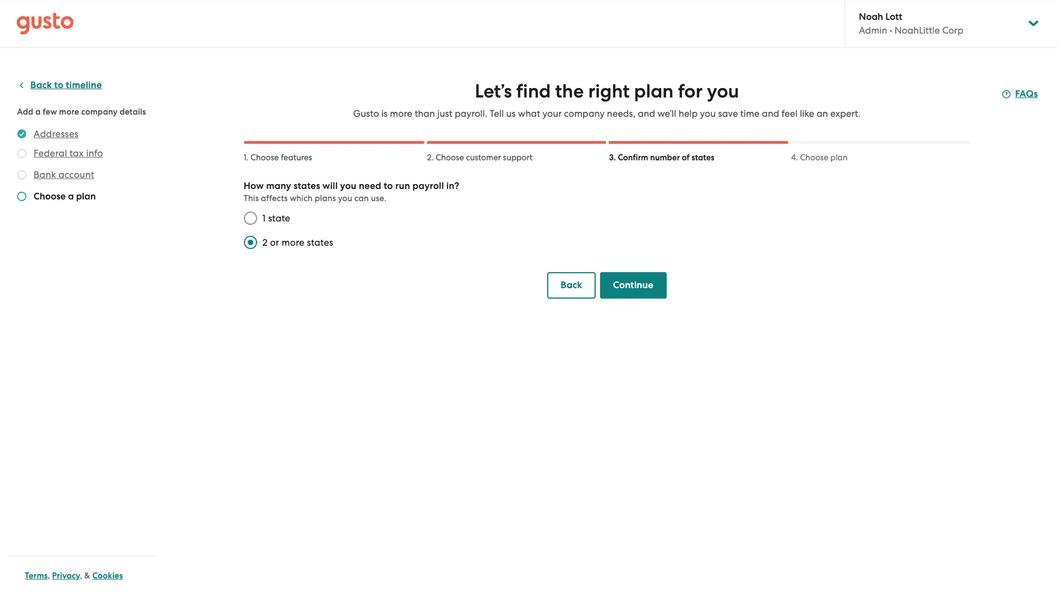 Task type: describe. For each thing, give the bounding box(es) containing it.
choose a plan list
[[17, 127, 153, 206]]

0 horizontal spatial more
[[59, 107, 79, 117]]

confirm
[[618, 153, 649, 163]]

a for plan
[[68, 191, 74, 202]]

plan inside list
[[76, 191, 96, 202]]

for
[[679, 80, 703, 102]]

federal
[[34, 148, 67, 159]]

needs,
[[607, 108, 636, 119]]

an
[[817, 108, 829, 119]]

2 and from the left
[[763, 108, 780, 119]]

bank account button
[[34, 168, 94, 181]]

choose plan
[[801, 153, 848, 163]]

cookies
[[92, 571, 123, 581]]

support
[[503, 153, 533, 163]]

admin
[[860, 25, 888, 36]]

lott
[[886, 11, 903, 23]]

back button
[[548, 272, 596, 299]]

tell
[[490, 108, 504, 119]]

1
[[263, 213, 266, 224]]

just
[[438, 108, 453, 119]]

2 or more states
[[263, 237, 334, 248]]

faqs
[[1016, 88, 1039, 100]]

in?
[[447, 180, 460, 192]]

choose features
[[251, 153, 312, 163]]

bank
[[34, 169, 56, 180]]

timeline
[[66, 79, 102, 91]]

terms link
[[25, 571, 48, 581]]

1 horizontal spatial more
[[282, 237, 305, 248]]

you up the save
[[708, 80, 740, 102]]

addresses
[[34, 128, 79, 139]]

features
[[281, 153, 312, 163]]

states inside "how many states will you need to run payroll in? this affects which plans you can use."
[[294, 180, 320, 192]]

choose for choose plan
[[801, 153, 829, 163]]

2 check image from the top
[[17, 192, 26, 201]]

add
[[17, 107, 33, 117]]

continue
[[614, 279, 654, 291]]

confirm number of states
[[618, 153, 715, 163]]

state
[[268, 213, 291, 224]]

customer
[[466, 153, 501, 163]]

help
[[679, 108, 698, 119]]

expert.
[[831, 108, 862, 119]]

federal tax info button
[[34, 147, 103, 160]]

circle check image
[[17, 127, 26, 141]]

faqs button
[[1003, 88, 1039, 101]]

find
[[517, 80, 551, 102]]

save
[[719, 108, 739, 119]]

noah lott admin • noahlittle corp
[[860, 11, 964, 36]]

like
[[801, 108, 815, 119]]

feel
[[782, 108, 798, 119]]

choose customer support
[[436, 153, 533, 163]]

you left can
[[338, 193, 353, 203]]

account
[[59, 169, 94, 180]]

&
[[84, 571, 90, 581]]

1 check image from the top
[[17, 170, 26, 180]]

plan inside let's find the right plan for you gusto is more than just payroll. tell us what your company needs, and we'll help you save time and feel like an expert.
[[635, 80, 674, 102]]

will
[[323, 180, 338, 192]]

back to timeline button
[[17, 79, 102, 92]]

we'll
[[658, 108, 677, 119]]

number
[[651, 153, 681, 163]]

•
[[890, 25, 893, 36]]

noah
[[860, 11, 884, 23]]

info
[[86, 148, 103, 159]]

of
[[682, 153, 690, 163]]

payroll
[[413, 180, 444, 192]]

1 and from the left
[[638, 108, 656, 119]]

how
[[244, 180, 264, 192]]

cookies button
[[92, 569, 123, 582]]



Task type: locate. For each thing, give the bounding box(es) containing it.
states down plans
[[307, 237, 334, 248]]

how many states will you need to run payroll in? this affects which plans you can use.
[[244, 180, 460, 203]]

1 horizontal spatial a
[[68, 191, 74, 202]]

0 vertical spatial check image
[[17, 170, 26, 180]]

back inside button
[[30, 79, 52, 91]]

2
[[263, 237, 268, 248]]

2 , from the left
[[80, 571, 82, 581]]

privacy link
[[52, 571, 80, 581]]

bank account
[[34, 169, 94, 180]]

a
[[35, 107, 41, 117], [68, 191, 74, 202]]

more right is
[[390, 108, 413, 119]]

0 horizontal spatial ,
[[48, 571, 50, 581]]

1 vertical spatial check image
[[17, 192, 26, 201]]

terms , privacy , & cookies
[[25, 571, 123, 581]]

back for back to timeline
[[30, 79, 52, 91]]

which
[[290, 193, 313, 203]]

company
[[81, 107, 118, 117], [565, 108, 605, 119]]

run
[[396, 180, 411, 192]]

0 horizontal spatial plan
[[76, 191, 96, 202]]

a left the few
[[35, 107, 41, 117]]

choose down "bank"
[[34, 191, 66, 202]]

to
[[54, 79, 64, 91], [384, 180, 393, 192]]

few
[[43, 107, 57, 117]]

0 vertical spatial a
[[35, 107, 41, 117]]

add a few more company details
[[17, 107, 146, 117]]

0 horizontal spatial company
[[81, 107, 118, 117]]

more right or
[[282, 237, 305, 248]]

details
[[120, 107, 146, 117]]

to left timeline
[[54, 79, 64, 91]]

what
[[518, 108, 541, 119]]

home image
[[17, 12, 74, 34]]

2 horizontal spatial plan
[[831, 153, 848, 163]]

your
[[543, 108, 562, 119]]

this
[[244, 193, 259, 203]]

1 state radio
[[238, 206, 263, 230]]

plans
[[315, 193, 336, 203]]

payroll.
[[455, 108, 488, 119]]

and left we'll
[[638, 108, 656, 119]]

choose up how
[[251, 153, 279, 163]]

than
[[415, 108, 435, 119]]

need
[[359, 180, 382, 192]]

is
[[382, 108, 388, 119]]

more right the few
[[59, 107, 79, 117]]

choose
[[251, 153, 279, 163], [436, 153, 464, 163], [801, 153, 829, 163], [34, 191, 66, 202]]

1 vertical spatial a
[[68, 191, 74, 202]]

1 vertical spatial states
[[294, 180, 320, 192]]

a inside list
[[68, 191, 74, 202]]

to inside back to timeline button
[[54, 79, 64, 91]]

and left feel
[[763, 108, 780, 119]]

0 vertical spatial back
[[30, 79, 52, 91]]

addresses button
[[34, 127, 79, 141]]

company inside let's find the right plan for you gusto is more than just payroll. tell us what your company needs, and we'll help you save time and feel like an expert.
[[565, 108, 605, 119]]

affects
[[261, 193, 288, 203]]

and
[[638, 108, 656, 119], [763, 108, 780, 119]]

noahlittle
[[895, 25, 941, 36]]

a for few
[[35, 107, 41, 117]]

check image
[[17, 170, 26, 180], [17, 192, 26, 201]]

1 horizontal spatial back
[[561, 279, 583, 291]]

choose inside choose a plan list
[[34, 191, 66, 202]]

0 horizontal spatial a
[[35, 107, 41, 117]]

2 or more states radio
[[238, 230, 263, 255]]

1 vertical spatial back
[[561, 279, 583, 291]]

1 , from the left
[[48, 571, 50, 581]]

can
[[355, 193, 369, 203]]

let's find the right plan for you gusto is more than just payroll. tell us what your company needs, and we'll help you save time and feel like an expert.
[[353, 80, 862, 119]]

plan up we'll
[[635, 80, 674, 102]]

a down account
[[68, 191, 74, 202]]

back for back
[[561, 279, 583, 291]]

0 vertical spatial plan
[[635, 80, 674, 102]]

more
[[59, 107, 79, 117], [390, 108, 413, 119], [282, 237, 305, 248]]

many
[[266, 180, 291, 192]]

choose up in?
[[436, 153, 464, 163]]

more inside let's find the right plan for you gusto is more than just payroll. tell us what your company needs, and we'll help you save time and feel like an expert.
[[390, 108, 413, 119]]

back inside button
[[561, 279, 583, 291]]

choose for choose customer support
[[436, 153, 464, 163]]

privacy
[[52, 571, 80, 581]]

1 horizontal spatial ,
[[80, 571, 82, 581]]

company down the
[[565, 108, 605, 119]]

the
[[556, 80, 584, 102]]

states right of
[[692, 153, 715, 163]]

to left run
[[384, 180, 393, 192]]

or
[[270, 237, 279, 248]]

, left &
[[80, 571, 82, 581]]

, left privacy
[[48, 571, 50, 581]]

1 vertical spatial plan
[[831, 153, 848, 163]]

you right "will"
[[340, 180, 357, 192]]

1 horizontal spatial company
[[565, 108, 605, 119]]

federal tax info
[[34, 148, 103, 159]]

choose for choose a plan
[[34, 191, 66, 202]]

check image
[[17, 149, 26, 158]]

back to timeline
[[30, 79, 102, 91]]

1 vertical spatial to
[[384, 180, 393, 192]]

right
[[589, 80, 630, 102]]

back
[[30, 79, 52, 91], [561, 279, 583, 291]]

choose a plan
[[34, 191, 96, 202]]

states for more
[[307, 237, 334, 248]]

1 state
[[263, 213, 291, 224]]

to inside "how many states will you need to run payroll in? this affects which plans you can use."
[[384, 180, 393, 192]]

company down timeline
[[81, 107, 118, 117]]

0 horizontal spatial to
[[54, 79, 64, 91]]

us
[[507, 108, 516, 119]]

gusto
[[353, 108, 379, 119]]

tax
[[70, 148, 84, 159]]

let's
[[475, 80, 512, 102]]

2 horizontal spatial more
[[390, 108, 413, 119]]

choose for choose features
[[251, 153, 279, 163]]

1 horizontal spatial plan
[[635, 80, 674, 102]]

corp
[[943, 25, 964, 36]]

terms
[[25, 571, 48, 581]]

0 vertical spatial states
[[692, 153, 715, 163]]

2 vertical spatial plan
[[76, 191, 96, 202]]

1 horizontal spatial and
[[763, 108, 780, 119]]

states for of
[[692, 153, 715, 163]]

use.
[[371, 193, 387, 203]]

plan
[[635, 80, 674, 102], [831, 153, 848, 163], [76, 191, 96, 202]]

plan down expert.
[[831, 153, 848, 163]]

0 horizontal spatial and
[[638, 108, 656, 119]]

0 horizontal spatial back
[[30, 79, 52, 91]]

1 horizontal spatial to
[[384, 180, 393, 192]]

time
[[741, 108, 760, 119]]

plan down account
[[76, 191, 96, 202]]

you right help
[[701, 108, 716, 119]]

continue button
[[600, 272, 667, 299]]

states
[[692, 153, 715, 163], [294, 180, 320, 192], [307, 237, 334, 248]]

you
[[708, 80, 740, 102], [701, 108, 716, 119], [340, 180, 357, 192], [338, 193, 353, 203]]

,
[[48, 571, 50, 581], [80, 571, 82, 581]]

0 vertical spatial to
[[54, 79, 64, 91]]

2 vertical spatial states
[[307, 237, 334, 248]]

states up the which
[[294, 180, 320, 192]]

choose down the like
[[801, 153, 829, 163]]



Task type: vqa. For each thing, say whether or not it's contained in the screenshot.
Yes, I Use An External Accounting Or Bookkeeping Service radio
no



